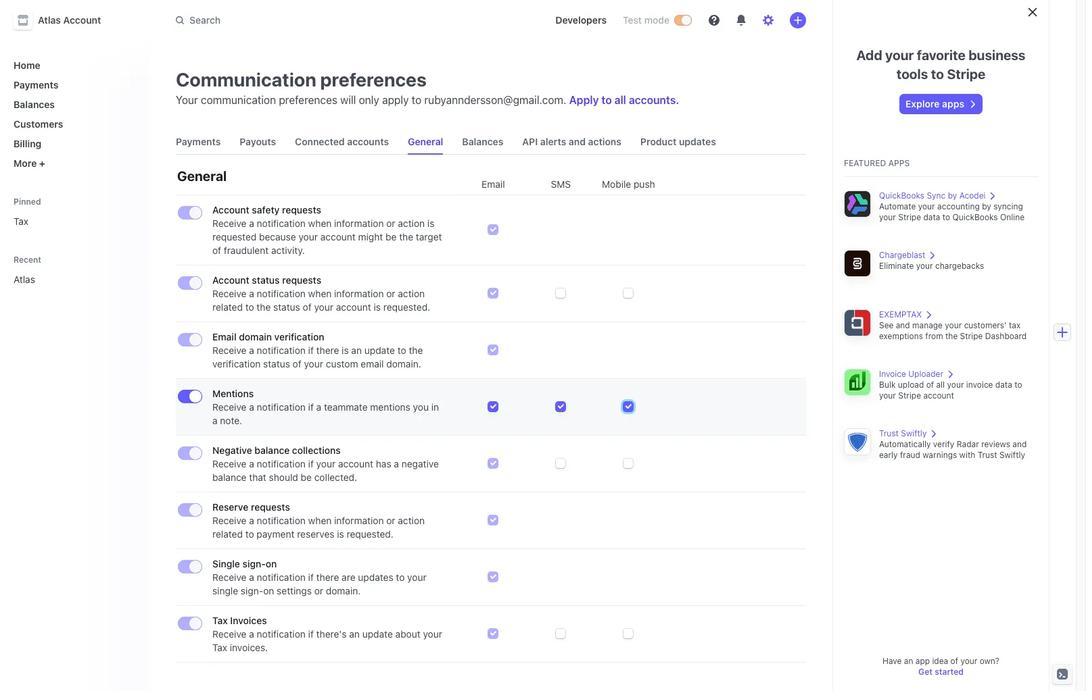 Task type: describe. For each thing, give the bounding box(es) containing it.
email for email
[[482, 179, 505, 190]]

a inside email domain verification receive a notification if there is an update to the verification status of your custom email domain.
[[249, 345, 254, 356]]

a inside reserve requests receive a notification when information or action related to payment reserves is requested.
[[249, 515, 254, 527]]

have an app idea of your own? get started
[[883, 657, 1000, 678]]

your inside email domain verification receive a notification if there is an update to the verification status of your custom email domain.
[[304, 358, 323, 370]]

manage
[[913, 321, 943, 331]]

of inside account safety requests receive a notification when information or action is requested because your account might be the target of fraudulent activity.
[[212, 245, 221, 256]]

when inside reserve requests receive a notification when information or action related to payment reserves is requested.
[[308, 515, 332, 527]]

because
[[259, 231, 296, 243]]

to right apply on the right top of page
[[602, 94, 612, 106]]

balances inside tab list
[[462, 136, 503, 147]]

to inside add your favorite business tools to stripe
[[931, 66, 944, 82]]

accounting
[[937, 202, 980, 212]]

receive inside reserve requests receive a notification when information or action related to payment reserves is requested.
[[212, 515, 247, 527]]

recent
[[14, 255, 41, 265]]

account for account status requests receive a notification when information or action related to the status of your account is requested.
[[212, 275, 249, 286]]

reviews
[[982, 440, 1011, 450]]

negative
[[402, 459, 439, 470]]

account inside negative balance collections receive a notification if your account has a negative balance that should be collected.
[[338, 459, 373, 470]]

stripe inside automate your accounting by syncing your stripe data to quickbooks online
[[898, 212, 921, 223]]

stripe inside see and manage your customers' tax exemptions from the stripe dashboard
[[960, 331, 983, 342]]

receive inside the account status requests receive a notification when information or action related to the status of your account is requested.
[[212, 288, 247, 300]]

tax link
[[8, 210, 138, 233]]

trust inside automatically verify radar reviews and early fraud warnings with trust swiftly
[[978, 450, 997, 461]]

all inside bulk upload of all your invoice data to your stripe account
[[936, 380, 945, 390]]

get started link
[[919, 668, 964, 678]]

account inside the account status requests receive a notification when information or action related to the status of your account is requested.
[[336, 302, 371, 313]]

invoices.
[[230, 643, 268, 654]]

automatically
[[879, 440, 931, 450]]

to inside the account status requests receive a notification when information or action related to the status of your account is requested.
[[245, 302, 254, 313]]

0 horizontal spatial trust
[[879, 429, 899, 439]]

uploader
[[909, 369, 944, 379]]

dashboard
[[985, 331, 1027, 342]]

will
[[340, 94, 356, 106]]

reserves
[[297, 529, 334, 540]]

to inside email domain verification receive a notification if there is an update to the verification status of your custom email domain.
[[398, 345, 406, 356]]

atlas account button
[[14, 11, 115, 30]]

notification inside negative balance collections receive a notification if your account has a negative balance that should be collected.
[[257, 459, 306, 470]]

tab list containing payments
[[170, 130, 806, 155]]

be inside account safety requests receive a notification when information or action is requested because your account might be the target of fraudulent activity.
[[386, 231, 397, 243]]

explore apps link
[[900, 95, 982, 114]]

a right has
[[394, 459, 399, 470]]

and inside automatically verify radar reviews and early fraud warnings with trust swiftly
[[1013, 440, 1027, 450]]

own?
[[980, 657, 1000, 667]]

invoice uploader image
[[844, 369, 871, 396]]

your inside have an app idea of your own? get started
[[961, 657, 978, 667]]

bulk upload of all your invoice data to your stripe account
[[879, 380, 1022, 401]]

more +
[[14, 158, 45, 169]]

acodei
[[960, 191, 986, 201]]

stripe inside bulk upload of all your invoice data to your stripe account
[[898, 391, 921, 401]]

tax for tax
[[14, 216, 28, 227]]

related inside the account status requests receive a notification when information or action related to the status of your account is requested.
[[212, 302, 243, 313]]

radar
[[957, 440, 979, 450]]

receive inside email domain verification receive a notification if there is an update to the verification status of your custom email domain.
[[212, 345, 247, 356]]

status inside email domain verification receive a notification if there is an update to the verification status of your custom email domain.
[[263, 358, 290, 370]]

featured apps
[[844, 158, 910, 168]]

account inside button
[[63, 14, 101, 26]]

1 vertical spatial on
[[263, 586, 274, 597]]

accounts.
[[629, 94, 679, 106]]

search
[[189, 14, 221, 26]]

atlas link
[[8, 269, 119, 291]]

an inside email domain verification receive a notification if there is an update to the verification status of your custom email domain.
[[351, 345, 362, 356]]

upload
[[898, 380, 924, 390]]

account for account safety requests receive a notification when information or action is requested because your account might be the target of fraudulent activity.
[[212, 204, 249, 216]]

2 vertical spatial tax
[[212, 643, 227, 654]]

of inside email domain verification receive a notification if there is an update to the verification status of your custom email domain.
[[293, 358, 301, 370]]

information for your
[[334, 288, 384, 300]]

receive inside single sign-on receive a notification if there are updates to your single sign-on settings or domain.
[[212, 572, 247, 584]]

requested
[[212, 231, 257, 243]]

apply to all accounts. button
[[569, 94, 679, 106]]

your inside tax invoices receive a notification if there's an update about your tax invoices.
[[423, 629, 442, 641]]

a inside single sign-on receive a notification if there are updates to your single sign-on settings or domain.
[[249, 572, 254, 584]]

your inside single sign-on receive a notification if there are updates to your single sign-on settings or domain.
[[407, 572, 427, 584]]

your inside account safety requests receive a notification when information or action is requested because your account might be the target of fraudulent activity.
[[299, 231, 318, 243]]

negative balance collections receive a notification if your account has a negative balance that should be collected.
[[212, 445, 439, 484]]

or inside single sign-on receive a notification if there are updates to your single sign-on settings or domain.
[[314, 586, 323, 597]]

api alerts and actions link
[[517, 130, 627, 154]]

product
[[640, 136, 677, 147]]

payment
[[257, 529, 295, 540]]

atlas for atlas
[[14, 274, 35, 285]]

app
[[916, 657, 930, 667]]

1 vertical spatial verification
[[212, 358, 261, 370]]

is inside email domain verification receive a notification if there is an update to the verification status of your custom email domain.
[[342, 345, 349, 356]]

get
[[919, 668, 933, 678]]

accounts
[[347, 136, 389, 147]]

0 vertical spatial preferences
[[320, 68, 427, 91]]

by inside automate your accounting by syncing your stripe data to quickbooks online
[[982, 202, 991, 212]]

chargeblast
[[879, 250, 926, 260]]

sms
[[551, 179, 571, 190]]

an inside tax invoices receive a notification if there's an update about your tax invoices.
[[349, 629, 360, 641]]

from
[[926, 331, 943, 342]]

0 vertical spatial verification
[[274, 331, 324, 343]]

collected.
[[314, 472, 357, 484]]

your inside negative balance collections receive a notification if your account has a negative balance that should be collected.
[[316, 459, 336, 470]]

should
[[269, 472, 298, 484]]

of inside the account status requests receive a notification when information or action related to the status of your account is requested.
[[303, 302, 312, 313]]

apps
[[889, 158, 910, 168]]

information inside reserve requests receive a notification when information or action related to payment reserves is requested.
[[334, 515, 384, 527]]

only
[[359, 94, 379, 106]]

you
[[413, 402, 429, 413]]

your inside see and manage your customers' tax exemptions from the stripe dashboard
[[945, 321, 962, 331]]

customers link
[[8, 113, 138, 135]]

0 vertical spatial by
[[948, 191, 957, 201]]

action for requested.
[[398, 288, 425, 300]]

general inside general 'link'
[[408, 136, 443, 147]]

are
[[342, 572, 355, 584]]

custom
[[326, 358, 358, 370]]

developers link
[[550, 9, 612, 31]]

data inside automate your accounting by syncing your stripe data to quickbooks online
[[924, 212, 940, 223]]

receive inside tax invoices receive a notification if there's an update about your tax invoices.
[[212, 629, 247, 641]]

exemptax
[[879, 310, 922, 320]]

communication
[[201, 94, 276, 106]]

see and manage your customers' tax exemptions from the stripe dashboard
[[879, 321, 1027, 342]]

updates inside product updates link
[[679, 136, 716, 147]]

notification inside the mentions receive a notification if a teammate mentions you in a note.
[[257, 402, 306, 413]]

actions
[[588, 136, 622, 147]]

single
[[212, 559, 240, 570]]

mentions
[[212, 388, 254, 400]]

updates inside single sign-on receive a notification if there are updates to your single sign-on settings or domain.
[[358, 572, 393, 584]]

receive inside account safety requests receive a notification when information or action is requested because your account might be the target of fraudulent activity.
[[212, 218, 247, 229]]

notification inside tax invoices receive a notification if there's an update about your tax invoices.
[[257, 629, 306, 641]]

notification inside the account status requests receive a notification when information or action related to the status of your account is requested.
[[257, 288, 306, 300]]

home link
[[8, 54, 138, 76]]

invoices
[[230, 616, 267, 627]]

0 vertical spatial swiftly
[[901, 429, 927, 439]]

account inside account safety requests receive a notification when information or action is requested because your account might be the target of fraudulent activity.
[[320, 231, 356, 243]]

payouts link
[[234, 130, 281, 154]]

of inside have an app idea of your own? get started
[[951, 657, 958, 667]]

there's
[[316, 629, 347, 641]]

0 vertical spatial on
[[266, 559, 277, 570]]

mobile push
[[602, 179, 655, 190]]

all inside communication preferences your communication preferences will only apply to rubyanndersson@gmail.com. apply to all accounts.
[[615, 94, 626, 106]]

is inside reserve requests receive a notification when information or action related to payment reserves is requested.
[[337, 529, 344, 540]]

and inside see and manage your customers' tax exemptions from the stripe dashboard
[[896, 321, 910, 331]]

requests inside reserve requests receive a notification when information or action related to payment reserves is requested.
[[251, 502, 290, 513]]

automatically verify radar reviews and early fraud warnings with trust swiftly
[[879, 440, 1027, 461]]

invoice
[[879, 369, 906, 379]]

connected accounts link
[[290, 130, 394, 154]]

help image
[[709, 15, 720, 26]]

rubyanndersson@gmail.com.
[[424, 94, 566, 106]]

data inside bulk upload of all your invoice data to your stripe account
[[996, 380, 1012, 390]]

or inside account safety requests receive a notification when information or action is requested because your account might be the target of fraudulent activity.
[[386, 218, 395, 229]]

0 horizontal spatial payments link
[[8, 74, 138, 96]]

a inside the account status requests receive a notification when information or action related to the status of your account is requested.
[[249, 288, 254, 300]]

product updates
[[640, 136, 716, 147]]

or inside reserve requests receive a notification when information or action related to payment reserves is requested.
[[386, 515, 395, 527]]

automate your accounting by syncing your stripe data to quickbooks online
[[879, 202, 1025, 223]]

in
[[431, 402, 439, 413]]

your inside add your favorite business tools to stripe
[[885, 47, 914, 63]]

tax invoices receive a notification if there's an update about your tax invoices.
[[212, 616, 442, 654]]

update inside tax invoices receive a notification if there's an update about your tax invoices.
[[362, 629, 393, 641]]

has
[[376, 459, 391, 470]]

your down automate
[[879, 212, 896, 223]]

tax
[[1009, 321, 1021, 331]]

your
[[176, 94, 198, 106]]

if inside tax invoices receive a notification if there's an update about your tax invoices.
[[308, 629, 314, 641]]

when for account safety requests
[[308, 218, 332, 229]]

0 vertical spatial quickbooks
[[879, 191, 925, 201]]

1 vertical spatial balance
[[212, 472, 247, 484]]

receive inside negative balance collections receive a notification if your account has a negative balance that should be collected.
[[212, 459, 247, 470]]

pinned
[[14, 197, 41, 207]]

note.
[[220, 415, 242, 427]]

add your favorite business tools to stripe
[[857, 47, 1026, 82]]

requests for account status requests
[[282, 275, 321, 286]]

1 vertical spatial payments link
[[170, 130, 226, 154]]

information for might
[[334, 218, 384, 229]]

fraud
[[900, 450, 920, 461]]

your down "bulk"
[[879, 391, 896, 401]]

to inside automate your accounting by syncing your stripe data to quickbooks online
[[943, 212, 950, 223]]



Task type: locate. For each thing, give the bounding box(es) containing it.
2 information from the top
[[334, 288, 384, 300]]

0 horizontal spatial quickbooks
[[879, 191, 925, 201]]

requests up payment
[[251, 502, 290, 513]]

requests for account safety requests
[[282, 204, 321, 216]]

developers
[[555, 14, 607, 26]]

0 horizontal spatial general
[[177, 168, 227, 184]]

0 vertical spatial information
[[334, 218, 384, 229]]

online
[[1000, 212, 1025, 223]]

0 horizontal spatial balances link
[[8, 93, 138, 116]]

your left own?
[[961, 657, 978, 667]]

0 horizontal spatial balances
[[14, 99, 55, 110]]

your down quickbooks sync by acodei
[[918, 202, 935, 212]]

receive
[[212, 218, 247, 229], [212, 288, 247, 300], [212, 345, 247, 356], [212, 402, 247, 413], [212, 459, 247, 470], [212, 515, 247, 527], [212, 572, 247, 584], [212, 629, 247, 641]]

swiftly down "reviews"
[[1000, 450, 1025, 461]]

billing
[[14, 138, 41, 149]]

billing link
[[8, 133, 138, 155]]

1 vertical spatial atlas
[[14, 274, 35, 285]]

0 vertical spatial requests
[[282, 204, 321, 216]]

if for on
[[308, 572, 314, 584]]

2 vertical spatial when
[[308, 515, 332, 527]]

your left custom at left
[[304, 358, 323, 370]]

the up you
[[409, 345, 423, 356]]

1 vertical spatial account
[[212, 204, 249, 216]]

your left "invoice"
[[947, 380, 964, 390]]

2 when from the top
[[308, 288, 332, 300]]

email
[[361, 358, 384, 370]]

explore apps
[[906, 98, 965, 110]]

atlas inside recent navigation links 'element'
[[14, 274, 35, 285]]

updates right are
[[358, 572, 393, 584]]

stripe inside add your favorite business tools to stripe
[[947, 66, 986, 82]]

requested. up email on the bottom left of the page
[[383, 302, 430, 313]]

atlas down "recent" at the top
[[14, 274, 35, 285]]

invoice
[[966, 380, 993, 390]]

email left sms
[[482, 179, 505, 190]]

customers'
[[964, 321, 1007, 331]]

trust down "reviews"
[[978, 450, 997, 461]]

0 vertical spatial trust
[[879, 429, 899, 439]]

eliminate
[[879, 261, 914, 271]]

stripe down upload
[[898, 391, 921, 401]]

1 information from the top
[[334, 218, 384, 229]]

a inside tax invoices receive a notification if there's an update about your tax invoices.
[[249, 629, 254, 641]]

updates
[[679, 136, 716, 147], [358, 572, 393, 584]]

balances inside core navigation links element
[[14, 99, 55, 110]]

a down mentions
[[249, 402, 254, 413]]

domain. inside single sign-on receive a notification if there are updates to your single sign-on settings or domain.
[[326, 586, 361, 597]]

balances up customers
[[14, 99, 55, 110]]

0 vertical spatial updates
[[679, 136, 716, 147]]

test
[[623, 14, 642, 26]]

receive down negative
[[212, 459, 247, 470]]

information down might
[[334, 288, 384, 300]]

if left there's
[[308, 629, 314, 641]]

payments link down your
[[170, 130, 226, 154]]

0 horizontal spatial balance
[[212, 472, 247, 484]]

account inside account safety requests receive a notification when information or action is requested because your account might be the target of fraudulent activity.
[[212, 204, 249, 216]]

0 vertical spatial data
[[924, 212, 940, 223]]

verify
[[933, 440, 955, 450]]

1 horizontal spatial balance
[[255, 445, 290, 457]]

exemptax image
[[844, 310, 871, 337]]

push
[[634, 179, 655, 190]]

the left target
[[399, 231, 413, 243]]

by up accounting
[[948, 191, 957, 201]]

receive up note. in the bottom of the page
[[212, 402, 247, 413]]

mobile
[[602, 179, 631, 190]]

activity.
[[271, 245, 305, 256]]

email domain verification receive a notification if there is an update to the verification status of your custom email domain.
[[212, 331, 423, 370]]

+
[[39, 158, 45, 169]]

status down domain
[[263, 358, 290, 370]]

chargeblast image
[[844, 250, 871, 277]]

your down collections
[[316, 459, 336, 470]]

domain. inside email domain verification receive a notification if there is an update to the verification status of your custom email domain.
[[386, 358, 421, 370]]

1 horizontal spatial updates
[[679, 136, 716, 147]]

there up custom at left
[[316, 345, 339, 356]]

2 vertical spatial an
[[904, 657, 913, 667]]

requests inside the account status requests receive a notification when information or action related to the status of your account is requested.
[[282, 275, 321, 286]]

the inside see and manage your customers' tax exemptions from the stripe dashboard
[[946, 331, 958, 342]]

settings image
[[763, 15, 774, 26]]

0 horizontal spatial by
[[948, 191, 957, 201]]

1 horizontal spatial quickbooks
[[953, 212, 998, 223]]

7 notification from the top
[[257, 572, 306, 584]]

1 vertical spatial requests
[[282, 275, 321, 286]]

sign-
[[243, 559, 266, 570], [241, 586, 263, 597]]

domain. down are
[[326, 586, 361, 597]]

account down fraudulent at the left
[[212, 275, 249, 286]]

1 vertical spatial tax
[[212, 616, 228, 627]]

1 vertical spatial domain.
[[326, 586, 361, 597]]

if
[[308, 345, 314, 356], [308, 402, 314, 413], [308, 459, 314, 470], [308, 572, 314, 584], [308, 629, 314, 641]]

1 notification from the top
[[257, 218, 306, 229]]

3 if from the top
[[308, 459, 314, 470]]

preferences up only
[[320, 68, 427, 91]]

action down target
[[398, 288, 425, 300]]

2 if from the top
[[308, 402, 314, 413]]

to inside bulk upload of all your invoice data to your stripe account
[[1015, 380, 1022, 390]]

1 vertical spatial trust
[[978, 450, 997, 461]]

atlas
[[38, 14, 61, 26], [14, 274, 35, 285]]

0 vertical spatial requested.
[[383, 302, 430, 313]]

atlas inside button
[[38, 14, 61, 26]]

verification right domain
[[274, 331, 324, 343]]

of down uploader
[[926, 380, 934, 390]]

is up target
[[427, 218, 435, 229]]

action inside the account status requests receive a notification when information or action related to the status of your account is requested.
[[398, 288, 425, 300]]

tax
[[14, 216, 28, 227], [212, 616, 228, 627], [212, 643, 227, 654]]

1 vertical spatial when
[[308, 288, 332, 300]]

a inside account safety requests receive a notification when information or action is requested because your account might be the target of fraudulent activity.
[[249, 218, 254, 229]]

0 vertical spatial there
[[316, 345, 339, 356]]

receive inside the mentions receive a notification if a teammate mentions you in a note.
[[212, 402, 247, 413]]

of inside bulk upload of all your invoice data to your stripe account
[[926, 380, 934, 390]]

to right "invoice"
[[1015, 380, 1022, 390]]

atlas for atlas account
[[38, 14, 61, 26]]

connected accounts
[[295, 136, 389, 147]]

6 receive from the top
[[212, 515, 247, 527]]

your right manage
[[945, 321, 962, 331]]

trust up the automatically
[[879, 429, 899, 439]]

trust swiftly image
[[844, 429, 871, 456]]

idea
[[932, 657, 948, 667]]

receive up requested
[[212, 218, 247, 229]]

2 vertical spatial information
[[334, 515, 384, 527]]

1 horizontal spatial all
[[936, 380, 945, 390]]

tax for tax invoices receive a notification if there's an update about your tax invoices.
[[212, 616, 228, 627]]

of up started
[[951, 657, 958, 667]]

a left teammate
[[316, 402, 321, 413]]

1 vertical spatial preferences
[[279, 94, 338, 106]]

a up domain
[[249, 288, 254, 300]]

payments link up customers link
[[8, 74, 138, 96]]

if left teammate
[[308, 402, 314, 413]]

connected
[[295, 136, 345, 147]]

requested. inside reserve requests receive a notification when information or action related to payment reserves is requested.
[[347, 529, 394, 540]]

6 notification from the top
[[257, 515, 306, 527]]

and inside tab list
[[569, 136, 586, 147]]

1 horizontal spatial payments
[[176, 136, 221, 147]]

action inside account safety requests receive a notification when information or action is requested because your account might be the target of fraudulent activity.
[[398, 218, 425, 229]]

email inside email domain verification receive a notification if there is an update to the verification status of your custom email domain.
[[212, 331, 236, 343]]

0 vertical spatial payments link
[[8, 74, 138, 96]]

1 vertical spatial requested.
[[347, 529, 394, 540]]

balance down negative
[[212, 472, 247, 484]]

data down quickbooks sync by acodei
[[924, 212, 940, 223]]

account inside the account status requests receive a notification when information or action related to the status of your account is requested.
[[212, 275, 249, 286]]

your up tools
[[885, 47, 914, 63]]

safety
[[252, 204, 280, 216]]

be inside negative balance collections receive a notification if your account has a negative balance that should be collected.
[[301, 472, 312, 484]]

be right might
[[386, 231, 397, 243]]

account up the collected.
[[338, 459, 373, 470]]

payments down home
[[14, 79, 58, 91]]

information inside account safety requests receive a notification when information or action is requested because your account might be the target of fraudulent activity.
[[334, 218, 384, 229]]

be
[[386, 231, 397, 243], [301, 472, 312, 484]]

status down fraudulent at the left
[[252, 275, 280, 286]]

quickbooks sync by acodei
[[879, 191, 986, 201]]

0 vertical spatial atlas
[[38, 14, 61, 26]]

requested. inside the account status requests receive a notification when information or action related to the status of your account is requested.
[[383, 302, 430, 313]]

if inside single sign-on receive a notification if there are updates to your single sign-on settings or domain.
[[308, 572, 314, 584]]

stripe down customers'
[[960, 331, 983, 342]]

tax inside 'pinned navigation links' element
[[14, 216, 28, 227]]

1 horizontal spatial balances link
[[457, 130, 509, 154]]

preferences left will
[[279, 94, 338, 106]]

trust
[[879, 429, 899, 439], [978, 450, 997, 461]]

of up email domain verification receive a notification if there is an update to the verification status of your custom email domain.
[[303, 302, 312, 313]]

0 vertical spatial action
[[398, 218, 425, 229]]

quickbooks sync by acodei image
[[844, 191, 871, 218]]

quickbooks inside automate your accounting by syncing your stripe data to quickbooks online
[[953, 212, 998, 223]]

there for custom
[[316, 345, 339, 356]]

the inside account safety requests receive a notification when information or action is requested because your account might be the target of fraudulent activity.
[[399, 231, 413, 243]]

or inside the account status requests receive a notification when information or action related to the status of your account is requested.
[[386, 288, 395, 300]]

3 information from the top
[[334, 515, 384, 527]]

api alerts and actions
[[522, 136, 622, 147]]

quickbooks down accounting
[[953, 212, 998, 223]]

4 notification from the top
[[257, 402, 306, 413]]

0 vertical spatial domain.
[[386, 358, 421, 370]]

domain.
[[386, 358, 421, 370], [326, 586, 361, 597]]

3 action from the top
[[398, 515, 425, 527]]

business
[[969, 47, 1026, 63]]

mentions receive a notification if a teammate mentions you in a note.
[[212, 388, 439, 427]]

0 vertical spatial and
[[569, 136, 586, 147]]

account
[[63, 14, 101, 26], [212, 204, 249, 216], [212, 275, 249, 286]]

a left note. in the bottom of the page
[[212, 415, 218, 427]]

0 vertical spatial email
[[482, 179, 505, 190]]

1 horizontal spatial and
[[896, 321, 910, 331]]

1 vertical spatial status
[[273, 302, 300, 313]]

core navigation links element
[[8, 54, 138, 175]]

is right reserves
[[337, 529, 344, 540]]

swiftly inside automatically verify radar reviews and early fraud warnings with trust swiftly
[[1000, 450, 1025, 461]]

1 vertical spatial an
[[349, 629, 360, 641]]

1 vertical spatial information
[[334, 288, 384, 300]]

domain
[[239, 331, 272, 343]]

1 horizontal spatial be
[[386, 231, 397, 243]]

1 related from the top
[[212, 302, 243, 313]]

Search search field
[[168, 8, 534, 33]]

a up invoices.
[[249, 629, 254, 641]]

customers
[[14, 118, 63, 130]]

notification inside email domain verification receive a notification if there is an update to the verification status of your custom email domain.
[[257, 345, 306, 356]]

see
[[879, 321, 894, 331]]

tools
[[897, 66, 928, 82]]

notification inside single sign-on receive a notification if there are updates to your single sign-on settings or domain.
[[257, 572, 306, 584]]

email
[[482, 179, 505, 190], [212, 331, 236, 343]]

0 horizontal spatial all
[[615, 94, 626, 106]]

0 vertical spatial sign-
[[243, 559, 266, 570]]

started
[[935, 668, 964, 678]]

payments
[[14, 79, 58, 91], [176, 136, 221, 147]]

pinned navigation links element
[[8, 191, 141, 233]]

information up reserves
[[334, 515, 384, 527]]

account up requested
[[212, 204, 249, 216]]

preferences
[[320, 68, 427, 91], [279, 94, 338, 106]]

to inside single sign-on receive a notification if there are updates to your single sign-on settings or domain.
[[396, 572, 405, 584]]

on down payment
[[266, 559, 277, 570]]

quickbooks up automate
[[879, 191, 925, 201]]

1 vertical spatial quickbooks
[[953, 212, 998, 223]]

is inside account safety requests receive a notification when information or action is requested because your account might be the target of fraudulent activity.
[[427, 218, 435, 229]]

bulk
[[879, 380, 896, 390]]

2 vertical spatial account
[[212, 275, 249, 286]]

single
[[212, 586, 238, 597]]

apply
[[382, 94, 409, 106]]

account status requests receive a notification when information or action related to the status of your account is requested.
[[212, 275, 430, 313]]

of
[[212, 245, 221, 256], [303, 302, 312, 313], [293, 358, 301, 370], [926, 380, 934, 390], [951, 657, 958, 667]]

product updates link
[[635, 130, 722, 154]]

reserve requests receive a notification when information or action related to payment reserves is requested.
[[212, 502, 425, 540]]

to up domain
[[245, 302, 254, 313]]

1 vertical spatial data
[[996, 380, 1012, 390]]

have
[[883, 657, 902, 667]]

0 vertical spatial when
[[308, 218, 332, 229]]

2 receive from the top
[[212, 288, 247, 300]]

status
[[252, 275, 280, 286], [273, 302, 300, 313], [263, 358, 290, 370]]

when for account status requests
[[308, 288, 332, 300]]

a down domain
[[249, 345, 254, 356]]

8 notification from the top
[[257, 629, 306, 641]]

1 horizontal spatial data
[[996, 380, 1012, 390]]

3 receive from the top
[[212, 345, 247, 356]]

tax down pinned
[[14, 216, 28, 227]]

receive down reserve
[[212, 515, 247, 527]]

requests inside account safety requests receive a notification when information or action is requested because your account might be the target of fraudulent activity.
[[282, 204, 321, 216]]

update inside email domain verification receive a notification if there is an update to the verification status of your custom email domain.
[[364, 345, 395, 356]]

information
[[334, 218, 384, 229], [334, 288, 384, 300], [334, 515, 384, 527]]

an inside have an app idea of your own? get started
[[904, 657, 913, 667]]

account inside bulk upload of all your invoice data to your stripe account
[[924, 391, 954, 401]]

the inside email domain verification receive a notification if there is an update to the verification status of your custom email domain.
[[409, 345, 423, 356]]

1 horizontal spatial swiftly
[[1000, 450, 1025, 461]]

a down safety
[[249, 218, 254, 229]]

tax left invoices.
[[212, 643, 227, 654]]

target
[[416, 231, 442, 243]]

0 vertical spatial balances
[[14, 99, 55, 110]]

general link
[[403, 130, 449, 154]]

1 vertical spatial there
[[316, 572, 339, 584]]

1 vertical spatial related
[[212, 529, 243, 540]]

stripe down automate
[[898, 212, 921, 223]]

0 horizontal spatial data
[[924, 212, 940, 223]]

if inside negative balance collections receive a notification if your account has a negative balance that should be collected.
[[308, 459, 314, 470]]

a up 'that'
[[249, 459, 254, 470]]

by down acodei
[[982, 202, 991, 212]]

tab list
[[170, 130, 806, 155]]

1 vertical spatial and
[[896, 321, 910, 331]]

update left about
[[362, 629, 393, 641]]

recent navigation links element
[[0, 249, 149, 291]]

1 horizontal spatial email
[[482, 179, 505, 190]]

1 horizontal spatial domain.
[[386, 358, 421, 370]]

if for verification
[[308, 345, 314, 356]]

4 if from the top
[[308, 572, 314, 584]]

about
[[395, 629, 421, 641]]

payments down your
[[176, 136, 221, 147]]

0 horizontal spatial atlas
[[14, 274, 35, 285]]

3 notification from the top
[[257, 345, 306, 356]]

chargebacks
[[935, 261, 984, 271]]

all
[[615, 94, 626, 106], [936, 380, 945, 390]]

to right apply
[[412, 94, 422, 106]]

1 vertical spatial sign-
[[241, 586, 263, 597]]

with
[[960, 450, 976, 461]]

exemptions
[[879, 331, 923, 342]]

favorite
[[917, 47, 966, 63]]

balances
[[14, 99, 55, 110], [462, 136, 503, 147]]

if up settings
[[308, 572, 314, 584]]

action inside reserve requests receive a notification when information or action related to payment reserves is requested.
[[398, 515, 425, 527]]

more
[[14, 158, 37, 169]]

your up about
[[407, 572, 427, 584]]

0 vertical spatial related
[[212, 302, 243, 313]]

5 receive from the top
[[212, 459, 247, 470]]

there for domain.
[[316, 572, 339, 584]]

balance
[[255, 445, 290, 457], [212, 472, 247, 484]]

account up home link
[[63, 14, 101, 26]]

1 vertical spatial balances
[[462, 136, 503, 147]]

warnings
[[923, 450, 957, 461]]

apps
[[942, 98, 965, 110]]

0 vertical spatial be
[[386, 231, 397, 243]]

2 vertical spatial and
[[1013, 440, 1027, 450]]

1 receive from the top
[[212, 218, 247, 229]]

on
[[266, 559, 277, 570], [263, 586, 274, 597]]

be right should
[[301, 472, 312, 484]]

action for target
[[398, 218, 425, 229]]

1 when from the top
[[308, 218, 332, 229]]

2 horizontal spatial and
[[1013, 440, 1027, 450]]

stripe down favorite
[[947, 66, 986, 82]]

1 horizontal spatial payments link
[[170, 130, 226, 154]]

1 horizontal spatial general
[[408, 136, 443, 147]]

is inside the account status requests receive a notification when information or action related to the status of your account is requested.
[[374, 302, 381, 313]]

2 there from the top
[[316, 572, 339, 584]]

1 there from the top
[[316, 345, 339, 356]]

all down uploader
[[936, 380, 945, 390]]

2 vertical spatial requests
[[251, 502, 290, 513]]

5 if from the top
[[308, 629, 314, 641]]

receive down fraudulent at the left
[[212, 288, 247, 300]]

3 when from the top
[[308, 515, 332, 527]]

2 related from the top
[[212, 529, 243, 540]]

if inside email domain verification receive a notification if there is an update to the verification status of your custom email domain.
[[308, 345, 314, 356]]

related inside reserve requests receive a notification when information or action related to payment reserves is requested.
[[212, 529, 243, 540]]

the inside the account status requests receive a notification when information or action related to the status of your account is requested.
[[257, 302, 271, 313]]

4 receive from the top
[[212, 402, 247, 413]]

1 horizontal spatial atlas
[[38, 14, 61, 26]]

0 horizontal spatial email
[[212, 331, 236, 343]]

7 receive from the top
[[212, 572, 247, 584]]

1 vertical spatial update
[[362, 629, 393, 641]]

mode
[[644, 14, 670, 26]]

on left settings
[[263, 586, 274, 597]]

featured
[[844, 158, 886, 168]]

5 notification from the top
[[257, 459, 306, 470]]

eliminate your chargebacks
[[879, 261, 984, 271]]

8 receive from the top
[[212, 629, 247, 641]]

verification up mentions
[[212, 358, 261, 370]]

add
[[857, 47, 882, 63]]

0 vertical spatial tax
[[14, 216, 28, 227]]

that
[[249, 472, 266, 484]]

related up domain
[[212, 302, 243, 313]]

0 horizontal spatial and
[[569, 136, 586, 147]]

0 horizontal spatial payments
[[14, 79, 58, 91]]

data right "invoice"
[[996, 380, 1012, 390]]

when inside account safety requests receive a notification when information or action is requested because your account might be the target of fraudulent activity.
[[308, 218, 332, 229]]

if inside the mentions receive a notification if a teammate mentions you in a note.
[[308, 402, 314, 413]]

Search text field
[[168, 8, 534, 33]]

1 horizontal spatial balances
[[462, 136, 503, 147]]

2 notification from the top
[[257, 288, 306, 300]]

and right "reviews"
[[1013, 440, 1027, 450]]

if for collections
[[308, 459, 314, 470]]

by
[[948, 191, 957, 201], [982, 202, 991, 212]]

1 horizontal spatial trust
[[978, 450, 997, 461]]

0 vertical spatial balance
[[255, 445, 290, 457]]

0 horizontal spatial swiftly
[[901, 429, 927, 439]]

email for email domain verification receive a notification if there is an update to the verification status of your custom email domain.
[[212, 331, 236, 343]]

reserve
[[212, 502, 248, 513]]

settings
[[277, 586, 312, 597]]

related down reserve
[[212, 529, 243, 540]]

0 vertical spatial account
[[63, 14, 101, 26]]

your down chargeblast
[[916, 261, 933, 271]]

1 if from the top
[[308, 345, 314, 356]]

your right about
[[423, 629, 442, 641]]

2 action from the top
[[398, 288, 425, 300]]

your inside the account status requests receive a notification when information or action related to the status of your account is requested.
[[314, 302, 333, 313]]

an left app
[[904, 657, 913, 667]]

0 horizontal spatial updates
[[358, 572, 393, 584]]

requested.
[[383, 302, 430, 313], [347, 529, 394, 540]]

mentions
[[370, 402, 410, 413]]

syncing
[[994, 202, 1023, 212]]

0 vertical spatial all
[[615, 94, 626, 106]]

status up email domain verification receive a notification if there is an update to the verification status of your custom email domain.
[[273, 302, 300, 313]]

notification up collections
[[257, 402, 306, 413]]

0 vertical spatial update
[[364, 345, 395, 356]]

payments inside tab list
[[176, 136, 221, 147]]

0 vertical spatial status
[[252, 275, 280, 286]]

1 vertical spatial balances link
[[457, 130, 509, 154]]

is up email on the bottom left of the page
[[374, 302, 381, 313]]

1 vertical spatial payments
[[176, 136, 221, 147]]

0 vertical spatial an
[[351, 345, 362, 356]]

0 horizontal spatial domain.
[[326, 586, 361, 597]]

1 horizontal spatial verification
[[274, 331, 324, 343]]

information inside the account status requests receive a notification when information or action related to the status of your account is requested.
[[334, 288, 384, 300]]

requested. up are
[[347, 529, 394, 540]]

to left payment
[[245, 529, 254, 540]]

1 action from the top
[[398, 218, 425, 229]]

0 vertical spatial payments
[[14, 79, 58, 91]]

notification inside reserve requests receive a notification when information or action related to payment reserves is requested.
[[257, 515, 306, 527]]

updates right product
[[679, 136, 716, 147]]

update up email on the bottom left of the page
[[364, 345, 395, 356]]

0 horizontal spatial be
[[301, 472, 312, 484]]

1 horizontal spatial by
[[982, 202, 991, 212]]

to inside reserve requests receive a notification when information or action related to payment reserves is requested.
[[245, 529, 254, 540]]

there inside single sign-on receive a notification if there are updates to your single sign-on settings or domain.
[[316, 572, 339, 584]]

notification up settings
[[257, 572, 306, 584]]

1 vertical spatial swiftly
[[1000, 450, 1025, 461]]

if down collections
[[308, 459, 314, 470]]

a up invoices
[[249, 572, 254, 584]]

if down the account status requests receive a notification when information or action related to the status of your account is requested.
[[308, 345, 314, 356]]



Task type: vqa. For each thing, say whether or not it's contained in the screenshot.


